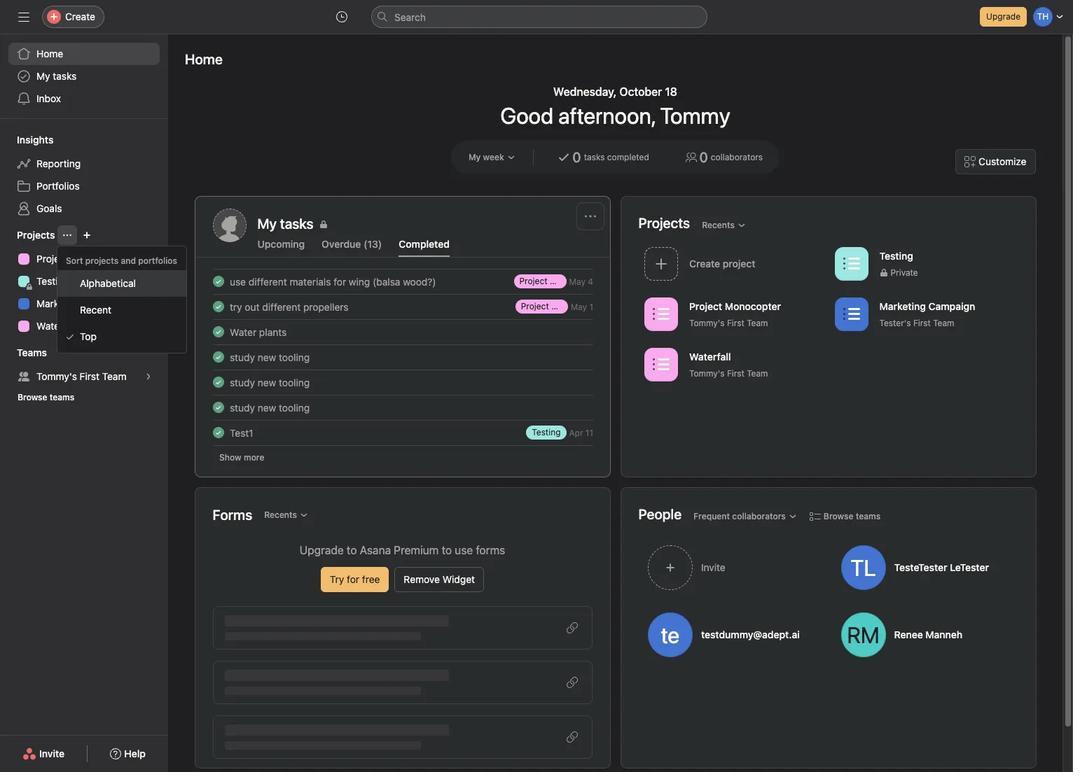 Task type: locate. For each thing, give the bounding box(es) containing it.
teams element
[[0, 340, 168, 410]]

1 vertical spatial recents
[[264, 510, 297, 520]]

tommy's up waterfall tommy's first team
[[689, 318, 724, 328]]

3 completed image from the top
[[210, 399, 227, 416]]

upgrade for upgrade to asana premium to use forms
[[300, 544, 344, 557]]

first up waterfall tommy's first team
[[727, 318, 744, 328]]

testdummy@adept.ai button
[[639, 605, 826, 666]]

premium
[[394, 544, 439, 557]]

waterfall for waterfall tommy's first team
[[689, 351, 731, 363]]

may 1 button
[[570, 302, 593, 312]]

2 vertical spatial study
[[229, 402, 255, 414]]

0 horizontal spatial projects
[[17, 229, 55, 241]]

tooling
[[279, 351, 309, 363], [279, 377, 309, 388], [279, 402, 309, 414]]

2 tooling from the top
[[279, 377, 309, 388]]

recent
[[80, 304, 111, 316]]

create button
[[42, 6, 104, 28]]

2 vertical spatial new
[[257, 402, 276, 414]]

show more
[[219, 453, 264, 463]]

1 horizontal spatial teams
[[856, 511, 881, 522]]

1 vertical spatial tooling
[[279, 377, 309, 388]]

team inside waterfall tommy's first team
[[746, 368, 768, 379]]

1 vertical spatial use
[[455, 544, 473, 557]]

remove widget
[[404, 574, 475, 586]]

use left forms
[[455, 544, 473, 557]]

my inside dropdown button
[[469, 152, 481, 163]]

marketing for marketing campaign
[[36, 298, 82, 310]]

campaign inside projects element
[[84, 298, 130, 310]]

completed checkbox left 'water'
[[210, 324, 227, 340]]

upgrade to asana premium to use forms
[[300, 544, 505, 557]]

team
[[746, 318, 768, 328], [933, 318, 954, 328], [746, 368, 768, 379], [102, 371, 126, 382]]

0 vertical spatial my
[[36, 70, 50, 82]]

first down project monocopter tommy's first team
[[727, 368, 744, 379]]

create or browse teams image
[[55, 349, 64, 357]]

browse teams inside the teams element
[[18, 392, 74, 403]]

monocopter down 'create project' link on the right of the page
[[724, 300, 781, 312]]

my inside global element
[[36, 70, 50, 82]]

tommy's inside project monocopter tommy's first team
[[689, 318, 724, 328]]

teams
[[50, 392, 74, 403], [856, 511, 881, 522]]

completed image down add profile photo
[[210, 273, 227, 290]]

tommy's right list image
[[689, 368, 724, 379]]

0 left tasks completed
[[573, 149, 581, 165]]

frequent collaborators button
[[687, 507, 803, 526]]

tasks
[[53, 70, 77, 82], [584, 152, 605, 163]]

1 vertical spatial teams
[[856, 511, 881, 522]]

2 vertical spatial testing
[[532, 427, 560, 438]]

portfolios
[[36, 180, 80, 192]]

2 vertical spatial project monocopter
[[521, 301, 599, 312]]

to left asana
[[347, 544, 357, 557]]

0 vertical spatial upgrade
[[986, 11, 1021, 22]]

1 vertical spatial completed checkbox
[[210, 399, 227, 416]]

testing link
[[8, 270, 160, 293], [526, 426, 566, 440]]

project monocopter link
[[8, 248, 160, 270], [513, 275, 598, 289], [515, 300, 599, 314]]

4 completed checkbox from the top
[[210, 374, 227, 391]]

for right try on the left
[[347, 574, 359, 586]]

1 vertical spatial may
[[570, 302, 587, 312]]

team inside project monocopter tommy's first team
[[746, 318, 768, 328]]

completed
[[399, 238, 450, 250]]

waterfall tommy's first team
[[689, 351, 768, 379]]

marketing campaign
[[36, 298, 130, 310]]

monocopter up may 1 button
[[550, 276, 598, 287]]

0 for collaborators
[[699, 149, 708, 165]]

1 horizontal spatial marketing
[[879, 300, 926, 312]]

completed checkbox right see details, tommy's first team image
[[210, 374, 227, 391]]

renee manneh
[[894, 629, 962, 641]]

tasks completed
[[584, 152, 649, 163]]

0 horizontal spatial browse
[[18, 392, 47, 403]]

1 horizontal spatial recents button
[[696, 215, 752, 235]]

3 completed image from the top
[[210, 374, 227, 391]]

0 horizontal spatial recents button
[[258, 506, 315, 525]]

0 horizontal spatial for
[[333, 276, 346, 288]]

3 study from the top
[[229, 402, 255, 414]]

waterfall down project monocopter tommy's first team
[[689, 351, 731, 363]]

1 horizontal spatial upgrade
[[986, 11, 1021, 22]]

hide sidebar image
[[18, 11, 29, 22]]

1 completed image from the top
[[210, 273, 227, 290]]

projects button
[[0, 228, 55, 242]]

list image
[[843, 255, 860, 272], [653, 306, 669, 323], [843, 306, 860, 323]]

0 horizontal spatial marketing
[[36, 298, 82, 310]]

for left wing
[[333, 276, 346, 288]]

list image left tester's
[[843, 306, 860, 323]]

project monocopter link down may 4 'button'
[[515, 300, 599, 314]]

apr 11
[[569, 428, 593, 438]]

first down top
[[80, 371, 99, 382]]

1 vertical spatial for
[[347, 574, 359, 586]]

testetester letester
[[894, 562, 989, 574]]

0 horizontal spatial browse teams button
[[11, 388, 81, 408]]

project monocopter inside projects element
[[36, 253, 126, 265]]

0
[[573, 149, 581, 165], [699, 149, 708, 165]]

2 vertical spatial completed image
[[210, 399, 227, 416]]

actions image
[[585, 211, 596, 222]]

0 vertical spatial teams
[[50, 392, 74, 403]]

study
[[229, 351, 255, 363], [229, 377, 255, 388], [229, 402, 255, 414]]

good
[[500, 102, 554, 129]]

may left 4
[[569, 276, 585, 287]]

0 vertical spatial browse teams
[[18, 392, 74, 403]]

testing inside projects element
[[36, 275, 69, 287]]

marketing inside projects element
[[36, 298, 82, 310]]

completed button
[[399, 238, 450, 257]]

testing up private
[[879, 250, 913, 262]]

0 vertical spatial testing
[[879, 250, 913, 262]]

testing link left 'apr'
[[526, 426, 566, 440]]

1 horizontal spatial campaign
[[928, 300, 975, 312]]

0 vertical spatial browse teams button
[[11, 388, 81, 408]]

renee manneh button
[[831, 605, 1019, 666]]

0 vertical spatial different
[[248, 276, 287, 288]]

to
[[347, 544, 357, 557], [442, 544, 452, 557]]

Completed checkbox
[[210, 273, 227, 290], [210, 298, 227, 315], [210, 324, 227, 340], [210, 374, 227, 391], [210, 424, 227, 441]]

project monocopter link up may 1 button
[[513, 275, 598, 289]]

completed image up show
[[210, 399, 227, 416]]

completed image
[[210, 324, 227, 340], [210, 349, 227, 366], [210, 374, 227, 391], [210, 424, 227, 441]]

0 vertical spatial may
[[569, 276, 585, 287]]

testing
[[879, 250, 913, 262], [36, 275, 69, 287], [532, 427, 560, 438]]

testing link up marketing campaign
[[8, 270, 160, 293]]

tommy's down create or browse teams 'image'
[[36, 371, 77, 382]]

home inside global element
[[36, 48, 63, 60]]

0 horizontal spatial recents
[[264, 510, 297, 520]]

0 vertical spatial waterfall
[[36, 320, 77, 332]]

may left 1
[[570, 302, 587, 312]]

marketing inside marketing campaign tester's first team
[[879, 300, 926, 312]]

1 vertical spatial testing
[[36, 275, 69, 287]]

different up out
[[248, 276, 287, 288]]

completed image for 1st completed checkbox
[[210, 349, 227, 366]]

0 horizontal spatial upgrade
[[300, 544, 344, 557]]

1 vertical spatial new
[[257, 377, 276, 388]]

list image for testing
[[843, 255, 860, 272]]

free
[[362, 574, 380, 586]]

project monocopter up may 1 button
[[519, 276, 598, 287]]

Completed checkbox
[[210, 349, 227, 366], [210, 399, 227, 416]]

first inside project monocopter tommy's first team
[[727, 318, 744, 328]]

upgrade inside button
[[986, 11, 1021, 22]]

completed image left try
[[210, 298, 227, 315]]

create project
[[689, 257, 755, 269]]

wednesday,
[[553, 85, 617, 98]]

4
[[588, 276, 593, 287]]

1 vertical spatial waterfall
[[689, 351, 731, 363]]

0 vertical spatial tooling
[[279, 351, 309, 363]]

use up try
[[229, 276, 246, 288]]

wood?)
[[403, 276, 436, 288]]

project inside project monocopter tommy's first team
[[689, 300, 722, 312]]

1 horizontal spatial invite
[[701, 562, 725, 574]]

0 vertical spatial study
[[229, 351, 255, 363]]

1 vertical spatial project monocopter link
[[513, 275, 598, 289]]

my
[[36, 70, 50, 82], [469, 152, 481, 163]]

tommy's first team link
[[8, 366, 160, 388]]

team left see details, tommy's first team image
[[102, 371, 126, 382]]

list image for marketing campaign
[[843, 306, 860, 323]]

2 completed checkbox from the top
[[210, 399, 227, 416]]

2 vertical spatial project monocopter link
[[515, 300, 599, 314]]

my week button
[[462, 148, 522, 167]]

campaign inside marketing campaign tester's first team
[[928, 300, 975, 312]]

1 completed image from the top
[[210, 324, 227, 340]]

upgrade
[[986, 11, 1021, 22], [300, 544, 344, 557]]

waterfall inside projects element
[[36, 320, 77, 332]]

browse teams button inside the teams element
[[11, 388, 81, 408]]

0 horizontal spatial testing link
[[8, 270, 160, 293]]

recents button
[[696, 215, 752, 235], [258, 506, 315, 525]]

1 vertical spatial testing link
[[526, 426, 566, 440]]

list image left private
[[843, 255, 860, 272]]

0 vertical spatial browse
[[18, 392, 47, 403]]

1 vertical spatial invite
[[39, 748, 65, 760]]

1 vertical spatial study new tooling
[[229, 377, 309, 388]]

0 down tommy in the right of the page
[[699, 149, 708, 165]]

0 vertical spatial invite
[[701, 562, 725, 574]]

tasks left completed
[[584, 152, 605, 163]]

project down create project
[[689, 300, 722, 312]]

1 horizontal spatial browse
[[824, 511, 853, 522]]

2 completed image from the top
[[210, 298, 227, 315]]

1 vertical spatial project monocopter
[[519, 276, 598, 287]]

testing down sort
[[36, 275, 69, 287]]

waterfall inside waterfall tommy's first team
[[689, 351, 731, 363]]

waterfall up create or browse teams 'image'
[[36, 320, 77, 332]]

1 to from the left
[[347, 544, 357, 557]]

2 completed checkbox from the top
[[210, 298, 227, 315]]

1 vertical spatial upgrade
[[300, 544, 344, 557]]

2 completed image from the top
[[210, 349, 227, 366]]

0 vertical spatial tasks
[[53, 70, 77, 82]]

1 vertical spatial browse teams button
[[803, 507, 887, 526]]

completed image for try
[[210, 298, 227, 315]]

2 vertical spatial tooling
[[279, 402, 309, 414]]

2 vertical spatial study new tooling
[[229, 402, 309, 414]]

collaborators down tommy in the right of the page
[[711, 152, 763, 163]]

1 horizontal spatial 0
[[699, 149, 708, 165]]

project monocopter link for use different materials for wing (balsa wood?)
[[513, 275, 598, 289]]

0 horizontal spatial 0
[[573, 149, 581, 165]]

completed
[[607, 152, 649, 163]]

first inside the teams element
[[80, 371, 99, 382]]

sort projects and portfolios
[[66, 256, 177, 266]]

0 vertical spatial project monocopter
[[36, 253, 126, 265]]

testdummy@adept.ai
[[701, 629, 800, 641]]

recents button for forms
[[258, 506, 315, 525]]

tommy's
[[689, 318, 724, 328], [689, 368, 724, 379], [36, 371, 77, 382]]

3 study new tooling from the top
[[229, 402, 309, 414]]

0 vertical spatial completed image
[[210, 273, 227, 290]]

1 horizontal spatial home
[[185, 51, 223, 67]]

1 completed checkbox from the top
[[210, 273, 227, 290]]

1 horizontal spatial waterfall
[[689, 351, 731, 363]]

1 horizontal spatial to
[[442, 544, 452, 557]]

projects inside dropdown button
[[17, 229, 55, 241]]

team down project monocopter tommy's first team
[[746, 368, 768, 379]]

1 0 from the left
[[573, 149, 581, 165]]

recents button for projects
[[696, 215, 752, 235]]

testing left 'apr'
[[532, 427, 560, 438]]

0 vertical spatial recents button
[[696, 215, 752, 235]]

project monocopter down new project or portfolio icon
[[36, 253, 126, 265]]

2 study from the top
[[229, 377, 255, 388]]

4 completed image from the top
[[210, 424, 227, 441]]

1 horizontal spatial for
[[347, 574, 359, 586]]

1 vertical spatial study
[[229, 377, 255, 388]]

1 vertical spatial different
[[262, 301, 300, 313]]

marketing up tester's
[[879, 300, 926, 312]]

recents right forms
[[264, 510, 297, 520]]

browse
[[18, 392, 47, 403], [824, 511, 853, 522]]

1 vertical spatial tasks
[[584, 152, 605, 163]]

project monocopter down may 4 'button'
[[521, 301, 599, 312]]

recents button right forms
[[258, 506, 315, 525]]

forms
[[476, 544, 505, 557]]

completed checkbox down add profile photo
[[210, 273, 227, 290]]

home
[[36, 48, 63, 60], [185, 51, 223, 67]]

add profile photo image
[[213, 209, 246, 242]]

0 vertical spatial completed checkbox
[[210, 349, 227, 366]]

0 vertical spatial study new tooling
[[229, 351, 309, 363]]

propellers
[[303, 301, 348, 313]]

team right tester's
[[933, 318, 954, 328]]

first right tester's
[[913, 318, 930, 328]]

list image up list image
[[653, 306, 669, 323]]

3 new from the top
[[257, 402, 276, 414]]

may 4 button
[[569, 276, 593, 287]]

overdue (13)
[[322, 238, 382, 250]]

insights element
[[0, 127, 168, 223]]

overdue (13) button
[[322, 238, 382, 257]]

tasks up inbox
[[53, 70, 77, 82]]

monocopter inside project monocopter tommy's first team
[[724, 300, 781, 312]]

my tasks
[[36, 70, 77, 82]]

0 vertical spatial new
[[257, 351, 276, 363]]

upgrade button
[[980, 7, 1027, 27]]

project monocopter for try out different propellers
[[521, 301, 599, 312]]

projects
[[85, 256, 119, 266]]

1 completed checkbox from the top
[[210, 349, 227, 366]]

1 study from the top
[[229, 351, 255, 363]]

monocopter down new project or portfolio icon
[[71, 253, 126, 265]]

recents for projects
[[702, 220, 735, 230]]

waterfall
[[36, 320, 77, 332], [689, 351, 731, 363]]

try for free button
[[321, 567, 389, 593]]

collaborators inside dropdown button
[[732, 511, 786, 522]]

my for my tasks
[[36, 70, 50, 82]]

0 horizontal spatial tasks
[[53, 70, 77, 82]]

collaborators right the frequent
[[732, 511, 786, 522]]

1 horizontal spatial browse teams button
[[803, 507, 887, 526]]

recents button up create project
[[696, 215, 752, 235]]

3 completed checkbox from the top
[[210, 324, 227, 340]]

completed checkbox left try
[[210, 298, 227, 315]]

0 horizontal spatial to
[[347, 544, 357, 557]]

completed image
[[210, 273, 227, 290], [210, 298, 227, 315], [210, 399, 227, 416]]

marketing up waterfall link
[[36, 298, 82, 310]]

more
[[243, 453, 264, 463]]

2 new from the top
[[257, 377, 276, 388]]

0 vertical spatial testing link
[[8, 270, 160, 293]]

0 horizontal spatial use
[[229, 276, 246, 288]]

help
[[124, 748, 146, 760]]

1 horizontal spatial testing link
[[526, 426, 566, 440]]

to up remove widget at the left bottom of page
[[442, 544, 452, 557]]

try out different propellers
[[229, 301, 348, 313]]

1 vertical spatial recents button
[[258, 506, 315, 525]]

team up waterfall tommy's first team
[[746, 318, 768, 328]]

completed checkbox left test1
[[210, 424, 227, 441]]

completed checkbox for try
[[210, 298, 227, 315]]

1 new from the top
[[257, 351, 276, 363]]

marketing for marketing campaign tester's first team
[[879, 300, 926, 312]]

1 vertical spatial browse teams
[[824, 511, 881, 522]]

project monocopter link down new project or portfolio icon
[[8, 248, 160, 270]]

my up inbox
[[36, 70, 50, 82]]

alphabetical
[[80, 277, 136, 289]]

0 horizontal spatial home
[[36, 48, 63, 60]]

may for use different materials for wing (balsa wood?)
[[569, 276, 585, 287]]

Search tasks, projects, and more text field
[[371, 6, 707, 28]]

0 horizontal spatial browse teams
[[18, 392, 74, 403]]

different up "plants"
[[262, 301, 300, 313]]

campaign
[[84, 298, 130, 310], [928, 300, 975, 312]]

study new tooling
[[229, 351, 309, 363], [229, 377, 309, 388], [229, 402, 309, 414]]

0 horizontal spatial invite
[[39, 748, 65, 760]]

0 horizontal spatial waterfall
[[36, 320, 77, 332]]

new
[[257, 351, 276, 363], [257, 377, 276, 388], [257, 402, 276, 414]]

marketing
[[36, 298, 82, 310], [879, 300, 926, 312]]

use
[[229, 276, 246, 288], [455, 544, 473, 557]]

frequent collaborators
[[694, 511, 786, 522]]

0 horizontal spatial testing
[[36, 275, 69, 287]]

recents up create project
[[702, 220, 735, 230]]

0 horizontal spatial my
[[36, 70, 50, 82]]

my left the 'week'
[[469, 152, 481, 163]]

0 horizontal spatial campaign
[[84, 298, 130, 310]]

portfolios
[[138, 256, 177, 266]]

1 horizontal spatial recents
[[702, 220, 735, 230]]

1 horizontal spatial my
[[469, 152, 481, 163]]

1 vertical spatial my
[[469, 152, 481, 163]]

1 vertical spatial collaborators
[[732, 511, 786, 522]]

my for my week
[[469, 152, 481, 163]]

may
[[569, 276, 585, 287], [570, 302, 587, 312]]

2 0 from the left
[[699, 149, 708, 165]]

tasks inside global element
[[53, 70, 77, 82]]

2 horizontal spatial testing
[[879, 250, 913, 262]]



Task type: describe. For each thing, give the bounding box(es) containing it.
1 tooling from the top
[[279, 351, 309, 363]]

1 vertical spatial browse
[[824, 511, 853, 522]]

remove widget button
[[395, 567, 484, 593]]

18
[[665, 85, 677, 98]]

try
[[330, 574, 344, 586]]

0 vertical spatial collaborators
[[711, 152, 763, 163]]

(13)
[[364, 238, 382, 250]]

frequent
[[694, 511, 730, 522]]

inbox link
[[8, 88, 160, 110]]

invite inside button
[[39, 748, 65, 760]]

0 vertical spatial for
[[333, 276, 346, 288]]

list image
[[653, 356, 669, 373]]

plants
[[259, 326, 286, 338]]

1
[[589, 302, 593, 312]]

project down show options, current sort, top image
[[36, 253, 68, 265]]

help button
[[101, 742, 155, 767]]

(balsa
[[372, 276, 400, 288]]

11
[[585, 428, 593, 438]]

project monocopter tommy's first team
[[689, 300, 781, 328]]

private
[[890, 267, 918, 278]]

tommy
[[660, 102, 730, 129]]

1 horizontal spatial projects
[[639, 215, 690, 231]]

insights button
[[0, 133, 54, 147]]

recents for forms
[[264, 510, 297, 520]]

completed image for first completed option from the bottom
[[210, 424, 227, 441]]

monocopter down may 4 'button'
[[551, 301, 599, 312]]

study for study's completed option completed image
[[229, 377, 255, 388]]

1 horizontal spatial use
[[455, 544, 473, 557]]

my week
[[469, 152, 504, 163]]

for inside button
[[347, 574, 359, 586]]

my tasks link
[[8, 65, 160, 88]]

and
[[121, 256, 136, 266]]

0 for tasks completed
[[573, 149, 581, 165]]

upcoming
[[257, 238, 305, 250]]

water
[[229, 326, 256, 338]]

upgrade for upgrade
[[986, 11, 1021, 22]]

asana
[[360, 544, 391, 557]]

invite inside dropdown button
[[701, 562, 725, 574]]

october
[[620, 85, 662, 98]]

1 study new tooling from the top
[[229, 351, 309, 363]]

use different materials for wing (balsa wood?)
[[229, 276, 436, 288]]

completed checkbox for water
[[210, 324, 227, 340]]

project left may 1
[[521, 301, 549, 312]]

history image
[[336, 11, 347, 22]]

customize
[[979, 156, 1027, 167]]

out
[[244, 301, 259, 313]]

study for 1st completed checkbox's completed image
[[229, 351, 255, 363]]

apr
[[569, 428, 583, 438]]

project monocopter link for try out different propellers
[[515, 300, 599, 314]]

new project or portfolio image
[[83, 231, 91, 240]]

campaign for marketing campaign tester's first team
[[928, 300, 975, 312]]

upcoming button
[[257, 238, 305, 257]]

customize button
[[956, 149, 1036, 174]]

top
[[80, 331, 97, 343]]

5 completed checkbox from the top
[[210, 424, 227, 441]]

show options, current sort, top image
[[63, 231, 72, 240]]

home link
[[8, 43, 160, 65]]

completed image for study's completed option
[[210, 374, 227, 391]]

project monocopter for use different materials for wing (balsa wood?)
[[519, 276, 598, 287]]

may for try out different propellers
[[570, 302, 587, 312]]

show more button
[[213, 448, 270, 468]]

first inside waterfall tommy's first team
[[727, 368, 744, 379]]

campaign for marketing campaign
[[84, 298, 130, 310]]

invite button
[[639, 537, 826, 599]]

first inside marketing campaign tester's first team
[[913, 318, 930, 328]]

new for 1st completed checkbox's completed image
[[257, 351, 276, 363]]

completed checkbox for study
[[210, 374, 227, 391]]

2 to from the left
[[442, 544, 452, 557]]

my tasks link
[[257, 214, 592, 234]]

tommy's inside waterfall tommy's first team
[[689, 368, 724, 379]]

goals link
[[8, 198, 160, 220]]

wednesday, october 18 good afternoon, tommy
[[500, 85, 730, 129]]

may 4
[[569, 276, 593, 287]]

global element
[[0, 34, 168, 118]]

0 horizontal spatial teams
[[50, 392, 74, 403]]

water plants
[[229, 326, 286, 338]]

my tasks
[[257, 216, 314, 232]]

completed image for use
[[210, 273, 227, 290]]

sort
[[66, 256, 83, 266]]

completed image for completed option corresponding to water
[[210, 324, 227, 340]]

widget
[[443, 574, 475, 586]]

projects element
[[0, 223, 168, 340]]

people
[[639, 506, 682, 522]]

teams button
[[0, 346, 47, 360]]

3 tooling from the top
[[279, 402, 309, 414]]

1 horizontal spatial testing
[[532, 427, 560, 438]]

alphabetical radio item
[[57, 270, 186, 297]]

test1
[[229, 427, 253, 439]]

show
[[219, 453, 241, 463]]

insights
[[17, 134, 54, 146]]

try
[[229, 301, 242, 313]]

create project link
[[639, 242, 829, 287]]

teams
[[17, 347, 47, 359]]

browse inside the teams element
[[18, 392, 47, 403]]

apr 11 button
[[569, 428, 593, 438]]

0 vertical spatial project monocopter link
[[8, 248, 160, 270]]

tommy's inside the teams element
[[36, 371, 77, 382]]

0 vertical spatial use
[[229, 276, 246, 288]]

completed checkbox for use
[[210, 273, 227, 290]]

afternoon,
[[558, 102, 655, 129]]

reporting link
[[8, 153, 160, 175]]

materials
[[289, 276, 331, 288]]

try for free
[[330, 574, 380, 586]]

list image for project monocopter
[[653, 306, 669, 323]]

project left may 4 'button'
[[519, 276, 547, 287]]

completed image for study
[[210, 399, 227, 416]]

new for study's completed option completed image
[[257, 377, 276, 388]]

team inside marketing campaign tester's first team
[[933, 318, 954, 328]]

waterfall for waterfall
[[36, 320, 77, 332]]

portfolios link
[[8, 175, 160, 198]]

reporting
[[36, 158, 81, 170]]

see details, tommy's first team image
[[144, 373, 153, 381]]

remove
[[404, 574, 440, 586]]

forms
[[213, 507, 252, 523]]

1 horizontal spatial tasks
[[584, 152, 605, 163]]

overdue
[[322, 238, 361, 250]]

tommy's first team
[[36, 371, 126, 382]]

testetester letester button
[[831, 537, 1019, 599]]

marketing campaign link
[[8, 293, 160, 315]]

monocopter inside projects element
[[71, 253, 126, 265]]

week
[[483, 152, 504, 163]]

wing
[[348, 276, 370, 288]]

tester's
[[879, 318, 911, 328]]

may 1
[[570, 302, 593, 312]]

2 study new tooling from the top
[[229, 377, 309, 388]]



Task type: vqa. For each thing, say whether or not it's contained in the screenshot.
'Send'
no



